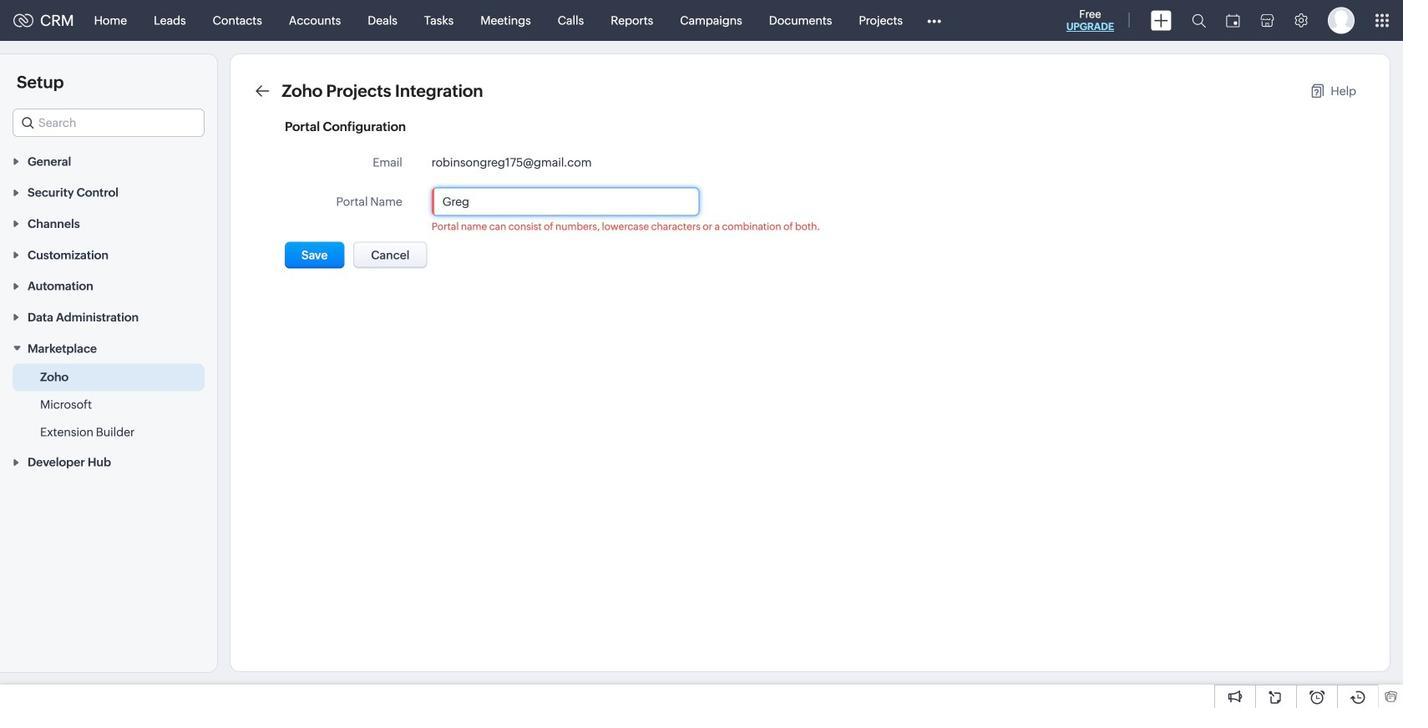 Task type: describe. For each thing, give the bounding box(es) containing it.
profile element
[[1318, 0, 1365, 41]]

Portal Name text field
[[432, 188, 698, 215]]

Search text field
[[13, 109, 204, 136]]

create menu image
[[1151, 10, 1172, 30]]

search image
[[1192, 13, 1206, 28]]

calendar image
[[1226, 14, 1240, 27]]



Task type: vqa. For each thing, say whether or not it's contained in the screenshot.
Region
yes



Task type: locate. For each thing, give the bounding box(es) containing it.
search element
[[1182, 0, 1216, 41]]

None field
[[13, 109, 205, 137]]

logo image
[[13, 14, 33, 27]]

profile image
[[1328, 7, 1355, 34]]

region
[[0, 364, 217, 446]]

create menu element
[[1141, 0, 1182, 41]]

Other Modules field
[[916, 7, 952, 34]]



